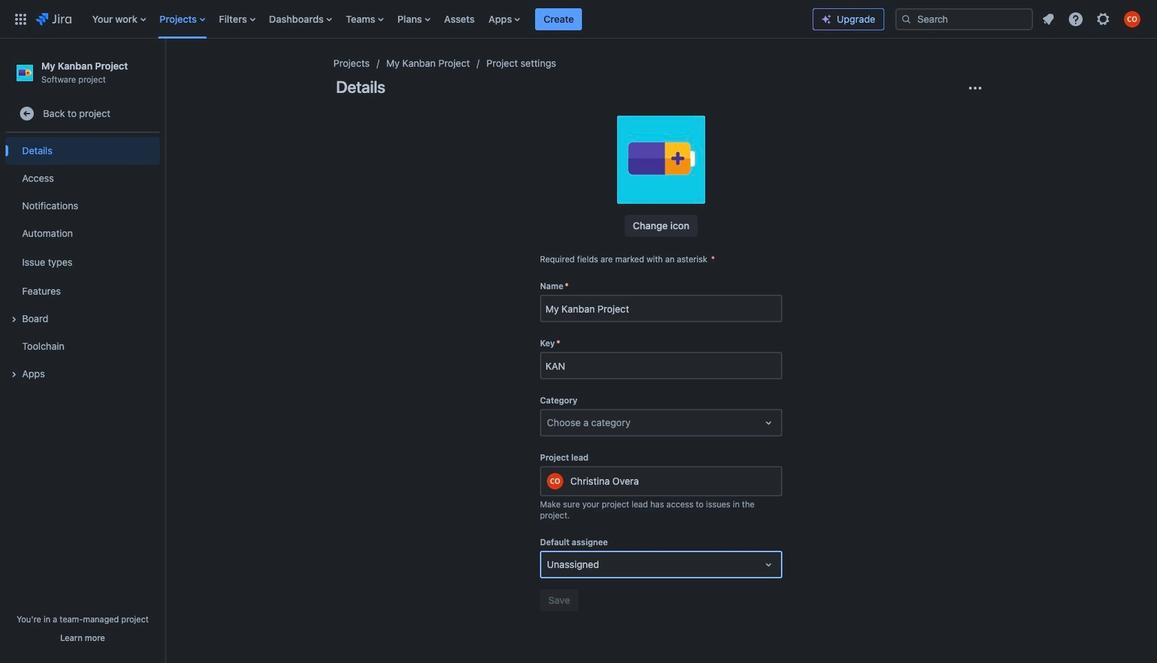 Task type: vqa. For each thing, say whether or not it's contained in the screenshot.
Show more Image
no



Task type: locate. For each thing, give the bounding box(es) containing it.
Search field
[[895, 8, 1033, 30]]

help image
[[1067, 11, 1084, 27]]

open image
[[760, 415, 777, 431], [760, 557, 777, 573]]

1 open image from the top
[[760, 415, 777, 431]]

None field
[[541, 296, 781, 321], [541, 353, 781, 378], [541, 296, 781, 321], [541, 353, 781, 378]]

0 vertical spatial open image
[[760, 415, 777, 431]]

list
[[85, 0, 813, 38], [1036, 7, 1149, 31]]

project avatar image
[[617, 116, 705, 204]]

more image
[[967, 80, 983, 96]]

sidebar navigation image
[[150, 55, 180, 83]]

2 open image from the top
[[760, 557, 777, 573]]

group
[[6, 133, 160, 392]]

None text field
[[547, 416, 549, 430]]

appswitcher icon image
[[12, 11, 29, 27]]

None search field
[[895, 8, 1033, 30]]

1 vertical spatial open image
[[760, 557, 777, 573]]

banner
[[0, 0, 1157, 39]]

settings image
[[1095, 11, 1112, 27]]

0 horizontal spatial list
[[85, 0, 813, 38]]

expand image
[[6, 367, 22, 383]]

jira image
[[36, 11, 71, 27], [36, 11, 71, 27]]

list item
[[535, 0, 582, 38]]



Task type: describe. For each thing, give the bounding box(es) containing it.
sidebar element
[[0, 39, 165, 663]]

your profile and settings image
[[1124, 11, 1140, 27]]

notifications image
[[1040, 11, 1056, 27]]

primary element
[[8, 0, 813, 38]]

group inside sidebar element
[[6, 133, 160, 392]]

expand image
[[6, 311, 22, 328]]

search image
[[901, 13, 912, 24]]

1 horizontal spatial list
[[1036, 7, 1149, 31]]



